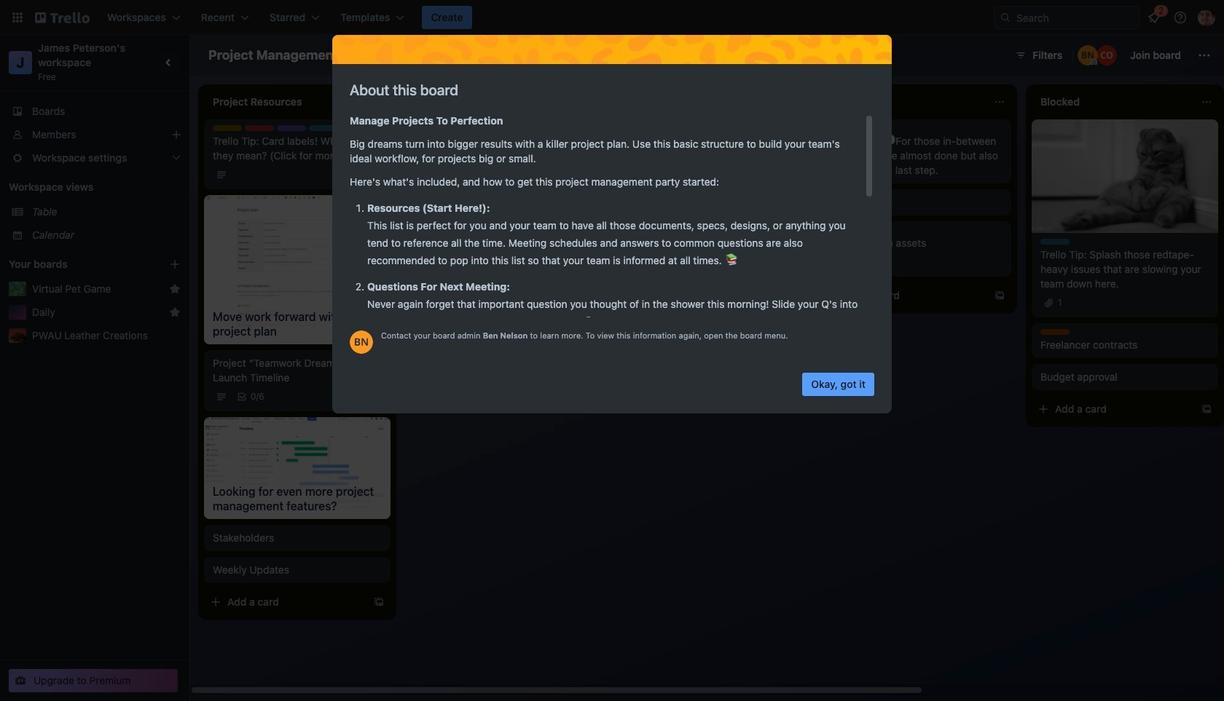 Task type: vqa. For each thing, say whether or not it's contained in the screenshot.
The Dates button
no



Task type: locate. For each thing, give the bounding box(es) containing it.
0 horizontal spatial color: purple, title: "design team" element
[[277, 125, 306, 131]]

2 horizontal spatial color: sky, title: "trello tip" element
[[1040, 239, 1070, 245]]

starred icon image
[[169, 283, 181, 295], [169, 307, 181, 318]]

1 horizontal spatial ben nelson (bennelson96) image
[[1078, 45, 1098, 66]]

0 horizontal spatial create from template… image
[[373, 596, 385, 608]]

color: purple, title: "design team" element
[[277, 125, 306, 131], [834, 227, 863, 233]]

1 horizontal spatial color: purple, title: "design team" element
[[834, 227, 863, 233]]

0 vertical spatial color: purple, title: "design team" element
[[277, 125, 306, 131]]

1 starred icon image from the top
[[169, 283, 181, 295]]

christina overa (christinaovera) image
[[1097, 45, 1117, 66]]

james peterson (jamespeterson93) image
[[1198, 9, 1215, 26]]

create from template… image
[[787, 357, 799, 369], [1201, 404, 1212, 415], [373, 596, 385, 608]]

1 vertical spatial create from template… image
[[580, 310, 592, 322]]

0 horizontal spatial ben nelson (bennelson96) image
[[350, 331, 373, 354]]

color: lime, title: "halp" element
[[341, 125, 370, 131]]

2 starred icon image from the top
[[169, 307, 181, 318]]

Search field
[[1011, 7, 1139, 28]]

0 horizontal spatial color: sky, title: "trello tip" element
[[309, 125, 338, 131]]

add board image
[[169, 259, 181, 270]]

0 vertical spatial create from template… image
[[994, 290, 1006, 302]]

0 vertical spatial create from template… image
[[787, 357, 799, 369]]

1 vertical spatial color: purple, title: "design team" element
[[834, 227, 863, 233]]

customize views image
[[569, 48, 584, 63]]

1 vertical spatial ben nelson (bennelson96) image
[[350, 331, 373, 354]]

0 horizontal spatial create from template… image
[[580, 310, 592, 322]]

1 horizontal spatial create from template… image
[[787, 357, 799, 369]]

0 vertical spatial ben nelson (bennelson96) image
[[1078, 45, 1098, 66]]

color: orange, title: "one more step" element
[[1040, 329, 1070, 335]]

2 notifications image
[[1145, 9, 1163, 26]]

create from template… image
[[994, 290, 1006, 302], [580, 310, 592, 322]]

ben nelson (bennelson96) image
[[1078, 45, 1098, 66], [350, 331, 373, 354]]

1 vertical spatial create from template… image
[[1201, 404, 1212, 415]]

1 vertical spatial starred icon image
[[169, 307, 181, 318]]

color: sky, title: "trello tip" element
[[309, 125, 338, 131], [420, 125, 449, 131], [1040, 239, 1070, 245]]

0 vertical spatial starred icon image
[[169, 283, 181, 295]]



Task type: describe. For each thing, give the bounding box(es) containing it.
color: red, title: "priority" element
[[245, 125, 274, 131]]

2 vertical spatial create from template… image
[[373, 596, 385, 608]]

color: yellow, title: "copy request" element
[[213, 125, 242, 131]]

1 horizontal spatial color: sky, title: "trello tip" element
[[420, 125, 449, 131]]

2 horizontal spatial create from template… image
[[1201, 404, 1212, 415]]

star or unstar board image
[[354, 50, 366, 61]]

Board name text field
[[201, 44, 346, 67]]

1 horizontal spatial create from template… image
[[994, 290, 1006, 302]]

your boards with 3 items element
[[9, 256, 147, 273]]

show menu image
[[1197, 48, 1212, 63]]

primary element
[[0, 0, 1224, 35]]

search image
[[1000, 12, 1011, 23]]

open information menu image
[[1173, 10, 1188, 25]]



